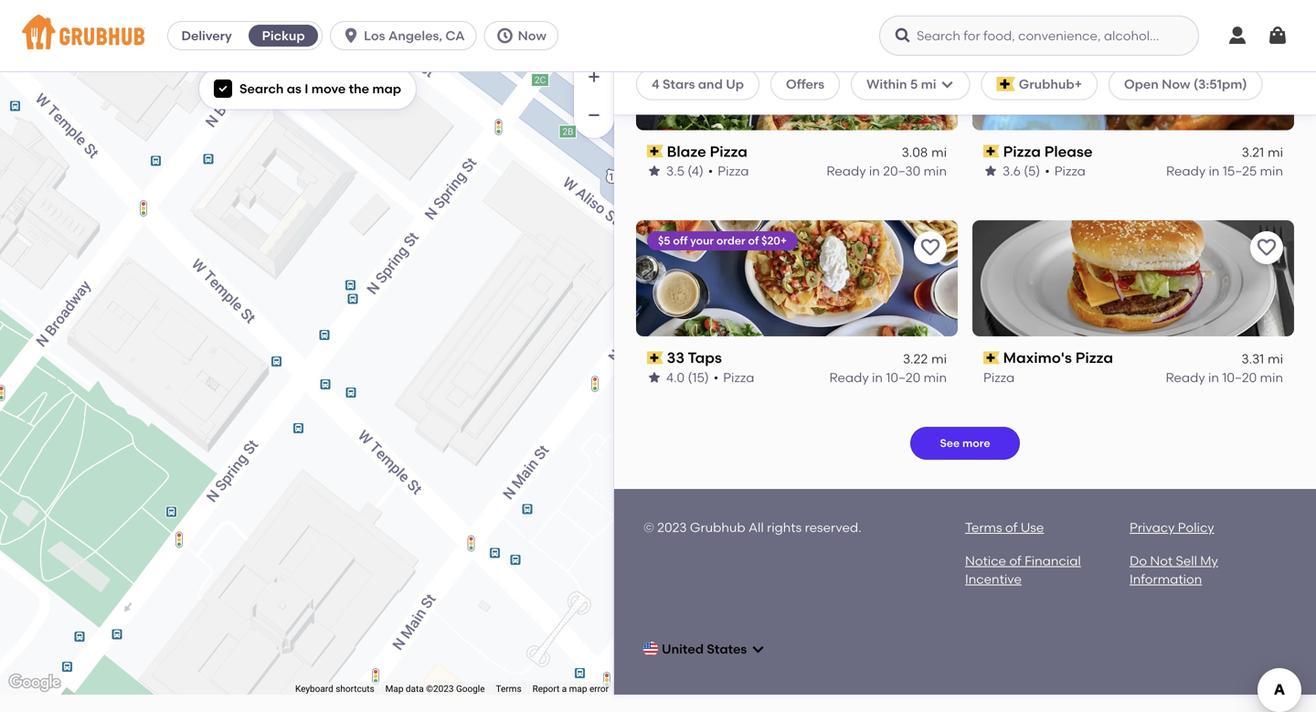 Task type: locate. For each thing, give the bounding box(es) containing it.
3.5
[[667, 163, 685, 179]]

1 horizontal spatial terms
[[966, 520, 1003, 536]]

min down 3.31 mi
[[1261, 370, 1284, 385]]

states
[[707, 641, 747, 657]]

• pizza down blaze pizza
[[709, 163, 749, 179]]

mi right 3.31
[[1269, 351, 1284, 367]]

ca
[[446, 28, 465, 43]]

ready in 10–20 min for 33 taps
[[830, 370, 947, 385]]

0 vertical spatial now
[[518, 28, 547, 43]]

pizza right (15)
[[724, 370, 755, 385]]

star icon image left 4.0
[[647, 370, 662, 385]]

keyboard
[[295, 684, 334, 695]]

of up incentive
[[1010, 553, 1022, 569]]

ready for pizza please
[[1167, 163, 1206, 179]]

1 vertical spatial now
[[1162, 76, 1191, 92]]

0 horizontal spatial 10–20
[[886, 370, 921, 385]]

terms up notice
[[966, 520, 1003, 536]]

now right ca
[[518, 28, 547, 43]]

ready for blaze pizza
[[827, 163, 867, 179]]

subscription pass image
[[984, 145, 1000, 158], [647, 352, 664, 364], [984, 352, 1000, 364]]

united
[[662, 641, 704, 657]]

save this restaurant button
[[914, 25, 947, 58], [1251, 25, 1284, 58], [914, 232, 947, 264], [1251, 232, 1284, 264]]

10–20 for maximo's pizza
[[1223, 370, 1258, 385]]

in for blaze pizza
[[870, 163, 881, 179]]

• pizza down please
[[1045, 163, 1086, 179]]

now
[[518, 28, 547, 43], [1162, 76, 1191, 92]]

of left $20+
[[749, 234, 759, 248]]

mi right 3.08
[[932, 145, 947, 160]]

of inside notice of financial incentive
[[1010, 553, 1022, 569]]

5
[[911, 76, 918, 92]]

©2023
[[426, 684, 454, 695]]

blaze pizza logo image
[[636, 14, 958, 130]]

star icon image down subscription pass icon
[[647, 164, 662, 178]]

subscription pass image for pizza please
[[984, 145, 1000, 158]]

notice
[[966, 553, 1007, 569]]

pizza
[[710, 143, 748, 160], [1004, 143, 1042, 160], [718, 163, 749, 179], [1055, 163, 1086, 179], [1076, 349, 1114, 367], [724, 370, 755, 385], [984, 370, 1015, 385]]

0 vertical spatial terms
[[966, 520, 1003, 536]]

ready for maximo's pizza
[[1166, 370, 1206, 385]]

subscription pass image left maximo's
[[984, 352, 1000, 364]]

taps
[[688, 349, 722, 367]]

svg image inside now button
[[496, 27, 515, 45]]

0 horizontal spatial ready in 10–20 min
[[830, 370, 947, 385]]

terms link
[[496, 684, 522, 695]]

subscription pass image left 33
[[647, 352, 664, 364]]

1 10–20 from the left
[[886, 370, 921, 385]]

svg image left search
[[218, 83, 229, 94]]

terms
[[966, 520, 1003, 536], [496, 684, 522, 695]]

• right (5)
[[1045, 163, 1050, 179]]

save this restaurant button for maximo's pizza
[[1251, 232, 1284, 264]]

star icon image
[[647, 164, 662, 178], [984, 164, 999, 178], [647, 370, 662, 385]]

©
[[644, 520, 655, 536]]

map right a
[[569, 684, 588, 695]]

minus icon image
[[585, 106, 604, 124]]

4.0 (15)
[[667, 370, 709, 385]]

see
[[941, 437, 960, 450]]

map right the
[[373, 81, 401, 96]]

min for pizza please
[[1261, 163, 1284, 179]]

mi
[[921, 76, 937, 92], [932, 145, 947, 160], [1269, 145, 1284, 160], [932, 351, 947, 367], [1269, 351, 1284, 367]]

star icon image left 3.6
[[984, 164, 999, 178]]

$5 off your order of $20+
[[658, 234, 787, 248]]

more
[[963, 437, 991, 450]]

svg image up (3:51pm)
[[1227, 25, 1249, 47]]

see more
[[941, 437, 991, 450]]

min
[[924, 163, 947, 179], [1261, 163, 1284, 179], [924, 370, 947, 385], [1261, 370, 1284, 385]]

1 vertical spatial map
[[569, 684, 588, 695]]

4.0
[[667, 370, 685, 385]]

mi right 3.21
[[1269, 145, 1284, 160]]

© 2023 grubhub all rights reserved.
[[644, 520, 862, 536]]

1 vertical spatial terms
[[496, 684, 522, 695]]

min for blaze pizza
[[924, 163, 947, 179]]

in for pizza please
[[1209, 163, 1220, 179]]

1 horizontal spatial map
[[569, 684, 588, 695]]

data
[[406, 684, 424, 695]]

(3:51pm)
[[1194, 76, 1248, 92]]

subscription pass image for 33 taps
[[647, 352, 664, 364]]

(4)
[[688, 163, 704, 179]]

save this restaurant image for blaze pizza
[[920, 30, 942, 52]]

maximo's pizza
[[1004, 349, 1114, 367]]

the
[[349, 81, 369, 96]]

•
[[709, 163, 714, 179], [1045, 163, 1050, 179], [714, 370, 719, 385]]

search as i move the map
[[240, 81, 401, 96]]

map
[[373, 81, 401, 96], [569, 684, 588, 695]]

error
[[590, 684, 609, 695]]

terms left the report
[[496, 684, 522, 695]]

min down 3.21 mi
[[1261, 163, 1284, 179]]

0 horizontal spatial map
[[373, 81, 401, 96]]

min down 3.22 mi
[[924, 370, 947, 385]]

do
[[1130, 553, 1148, 569]]

• pizza down the taps
[[714, 370, 755, 385]]

ready in 20–30 min
[[827, 163, 947, 179]]

open
[[1125, 76, 1159, 92]]

save this restaurant image
[[1257, 237, 1278, 259]]

$20+
[[762, 234, 787, 248]]

ready in 10–20 min down 3.31
[[1166, 370, 1284, 385]]

subscription pass image
[[647, 145, 664, 158]]

1 horizontal spatial 10–20
[[1223, 370, 1258, 385]]

in for 33 taps
[[872, 370, 883, 385]]

terms for terms link
[[496, 684, 522, 695]]

maximo's
[[1004, 349, 1073, 367]]

not
[[1151, 553, 1173, 569]]

0 horizontal spatial terms
[[496, 684, 522, 695]]

of left use
[[1006, 520, 1018, 536]]

do not sell my information
[[1130, 553, 1219, 587]]

all
[[749, 520, 764, 536]]

open now (3:51pm)
[[1125, 76, 1248, 92]]

0 horizontal spatial now
[[518, 28, 547, 43]]

mi for maximo's pizza
[[1269, 351, 1284, 367]]

2 10–20 from the left
[[1223, 370, 1258, 385]]

• right (15)
[[714, 370, 719, 385]]

pizza right blaze
[[710, 143, 748, 160]]

svg image
[[1267, 25, 1289, 47], [342, 27, 360, 45], [941, 77, 955, 92], [751, 642, 766, 657]]

save this restaurant image
[[920, 30, 942, 52], [1257, 30, 1278, 52], [920, 237, 942, 259]]

now button
[[484, 21, 566, 50]]

min down 3.08 mi at the right top
[[924, 163, 947, 179]]

ready in 10–20 min
[[830, 370, 947, 385], [1166, 370, 1284, 385]]

rights
[[767, 520, 802, 536]]

ready in 10–20 min down 3.22
[[830, 370, 947, 385]]

2 vertical spatial of
[[1010, 553, 1022, 569]]

Search for food, convenience, alcohol... search field
[[880, 16, 1200, 56]]

mi right 5
[[921, 76, 937, 92]]

3.21
[[1243, 145, 1265, 160]]

1 horizontal spatial now
[[1162, 76, 1191, 92]]

terms of use link
[[966, 520, 1045, 536]]

10–20
[[886, 370, 921, 385], [1223, 370, 1258, 385]]

subscription pass image left pizza please
[[984, 145, 1000, 158]]

blaze pizza
[[667, 143, 748, 160]]

1 horizontal spatial ready in 10–20 min
[[1166, 370, 1284, 385]]

of
[[749, 234, 759, 248], [1006, 520, 1018, 536], [1010, 553, 1022, 569]]

10–20 down 3.31
[[1223, 370, 1258, 385]]

star icon image for blaze pizza
[[647, 164, 662, 178]]

your
[[691, 234, 714, 248]]

pizza up 3.6 (5)
[[1004, 143, 1042, 160]]

map
[[386, 684, 404, 695]]

reserved.
[[805, 520, 862, 536]]

shortcuts
[[336, 684, 375, 695]]

report
[[533, 684, 560, 695]]

grubhub+
[[1019, 76, 1083, 92]]

10–20 down 3.22
[[886, 370, 921, 385]]

1 ready in 10–20 min from the left
[[830, 370, 947, 385]]

svg image
[[1227, 25, 1249, 47], [496, 27, 515, 45], [894, 27, 913, 45], [218, 83, 229, 94]]

svg image right ca
[[496, 27, 515, 45]]

of for notice
[[1010, 553, 1022, 569]]

• right (4)
[[709, 163, 714, 179]]

10–20 for 33 taps
[[886, 370, 921, 385]]

2 ready in 10–20 min from the left
[[1166, 370, 1284, 385]]

1 vertical spatial of
[[1006, 520, 1018, 536]]

mi for 33 taps
[[932, 351, 947, 367]]

now right open
[[1162, 76, 1191, 92]]

pickup
[[262, 28, 305, 43]]

delivery button
[[168, 21, 245, 50]]

google image
[[5, 671, 65, 695]]

• pizza
[[709, 163, 749, 179], [1045, 163, 1086, 179], [714, 370, 755, 385]]

mi right 3.22
[[932, 351, 947, 367]]

subscription pass image for maximo's pizza
[[984, 352, 1000, 364]]

3.08 mi
[[902, 145, 947, 160]]



Task type: vqa. For each thing, say whether or not it's contained in the screenshot.
$20+
yes



Task type: describe. For each thing, give the bounding box(es) containing it.
4
[[652, 76, 660, 92]]

my
[[1201, 553, 1219, 569]]

within 5 mi
[[867, 76, 937, 92]]

svg image inside the los angeles, ca "button"
[[342, 27, 360, 45]]

save this restaurant image for pizza please
[[1257, 30, 1278, 52]]

pizza down blaze pizza
[[718, 163, 749, 179]]

privacy policy link
[[1130, 520, 1215, 536]]

offers
[[787, 76, 825, 92]]

as
[[287, 81, 302, 96]]

now inside button
[[518, 28, 547, 43]]

a
[[562, 684, 567, 695]]

policy
[[1179, 520, 1215, 536]]

see more button
[[911, 427, 1021, 460]]

stars
[[663, 76, 695, 92]]

maximo's pizza logo image
[[973, 221, 1295, 337]]

order
[[717, 234, 746, 248]]

• pizza for please
[[1045, 163, 1086, 179]]

• pizza for taps
[[714, 370, 755, 385]]

use
[[1021, 520, 1045, 536]]

33
[[667, 349, 685, 367]]

ready for 33 taps
[[830, 370, 869, 385]]

svg image up within 5 mi
[[894, 27, 913, 45]]

in for maximo's pizza
[[1209, 370, 1220, 385]]

3.5 (4)
[[667, 163, 704, 179]]

3.22
[[903, 351, 928, 367]]

privacy policy
[[1130, 520, 1215, 536]]

information
[[1130, 572, 1203, 587]]

report a map error
[[533, 684, 609, 695]]

sell
[[1177, 553, 1198, 569]]

ready in 15–25 min
[[1167, 163, 1284, 179]]

and
[[698, 76, 723, 92]]

united states button
[[644, 633, 766, 666]]

keyboard shortcuts button
[[295, 683, 375, 696]]

move
[[312, 81, 346, 96]]

pizza please
[[1004, 143, 1093, 160]]

(15)
[[688, 370, 709, 385]]

financial
[[1025, 553, 1082, 569]]

privacy
[[1130, 520, 1176, 536]]

grubhub plus flag logo image
[[997, 77, 1016, 92]]

star icon image for pizza please
[[984, 164, 999, 178]]

pizza down please
[[1055, 163, 1086, 179]]

2023
[[658, 520, 687, 536]]

please
[[1045, 143, 1093, 160]]

notice of financial incentive link
[[966, 553, 1082, 587]]

los angeles, ca
[[364, 28, 465, 43]]

pizza down maximo's
[[984, 370, 1015, 385]]

terms for terms of use
[[966, 520, 1003, 536]]

3.08
[[902, 145, 928, 160]]

of for terms
[[1006, 520, 1018, 536]]

• for taps
[[714, 370, 719, 385]]

save this restaurant button for blaze pizza
[[914, 25, 947, 58]]

keyboard shortcuts
[[295, 684, 375, 695]]

google
[[456, 684, 485, 695]]

pizza please logo image
[[973, 14, 1295, 130]]

los angeles, ca button
[[330, 21, 484, 50]]

united states
[[662, 641, 747, 657]]

up
[[726, 76, 744, 92]]

search
[[240, 81, 284, 96]]

pickup button
[[245, 21, 322, 50]]

map region
[[0, 0, 698, 712]]

los
[[364, 28, 385, 43]]

report a map error link
[[533, 684, 609, 695]]

3.21 mi
[[1243, 145, 1284, 160]]

min for maximo's pizza
[[1261, 370, 1284, 385]]

i
[[305, 81, 309, 96]]

• for please
[[1045, 163, 1050, 179]]

4 stars and up
[[652, 76, 744, 92]]

3.6 (5)
[[1003, 163, 1041, 179]]

angeles,
[[389, 28, 443, 43]]

33 taps logo image
[[636, 221, 958, 337]]

pizza right maximo's
[[1076, 349, 1114, 367]]

min for 33 taps
[[924, 370, 947, 385]]

language select image
[[644, 642, 658, 657]]

star icon image for 33 taps
[[647, 370, 662, 385]]

plus icon image
[[585, 68, 604, 86]]

off
[[673, 234, 688, 248]]

within
[[867, 76, 908, 92]]

15–25
[[1223, 163, 1258, 179]]

0 vertical spatial of
[[749, 234, 759, 248]]

• for pizza
[[709, 163, 714, 179]]

grubhub
[[690, 520, 746, 536]]

33 taps
[[667, 349, 722, 367]]

3.31
[[1242, 351, 1265, 367]]

20–30
[[884, 163, 921, 179]]

incentive
[[966, 572, 1022, 587]]

mi for blaze pizza
[[932, 145, 947, 160]]

3.31 mi
[[1242, 351, 1284, 367]]

• pizza for pizza
[[709, 163, 749, 179]]

(5)
[[1024, 163, 1041, 179]]

0 vertical spatial map
[[373, 81, 401, 96]]

do not sell my information link
[[1130, 553, 1219, 587]]

mi for pizza please
[[1269, 145, 1284, 160]]

ready in 10–20 min for maximo's pizza
[[1166, 370, 1284, 385]]

save this restaurant button for pizza please
[[1251, 25, 1284, 58]]

$5
[[658, 234, 671, 248]]

terms of use
[[966, 520, 1045, 536]]

map data ©2023 google
[[386, 684, 485, 695]]

3.6
[[1003, 163, 1021, 179]]

notice of financial incentive
[[966, 553, 1082, 587]]

3.22 mi
[[903, 351, 947, 367]]

main navigation navigation
[[0, 0, 1317, 72]]



